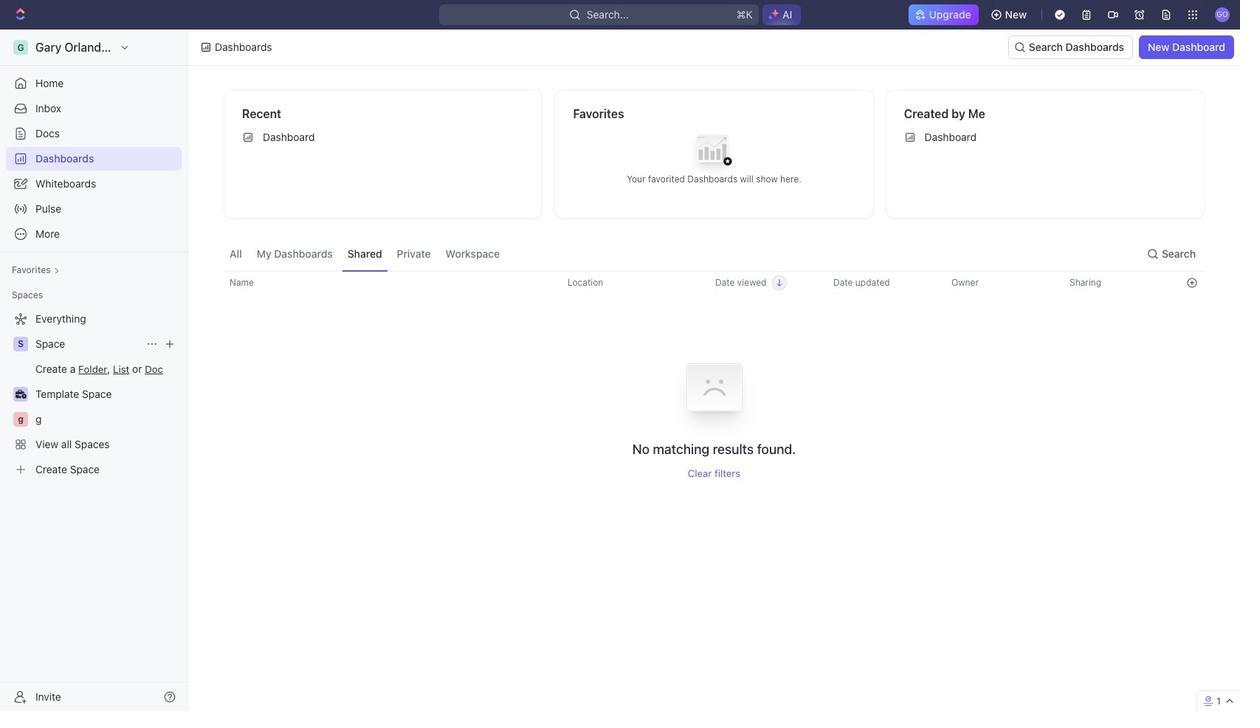 Task type: locate. For each thing, give the bounding box(es) containing it.
no data image
[[670, 344, 759, 441]]

business time image
[[15, 390, 26, 399]]

1 vertical spatial row
[[224, 344, 1205, 480]]

0 vertical spatial row
[[224, 271, 1205, 295]]

table
[[224, 271, 1205, 480]]

gary orlando's workspace, , element
[[13, 40, 28, 55]]

tab list
[[224, 236, 506, 271]]

2 row from the top
[[224, 344, 1205, 480]]

tree
[[6, 307, 182, 482]]

row
[[224, 271, 1205, 295], [224, 344, 1205, 480]]



Task type: describe. For each thing, give the bounding box(es) containing it.
no favorited dashboards image
[[685, 123, 744, 182]]

1 row from the top
[[224, 271, 1205, 295]]

sidebar navigation
[[0, 30, 191, 711]]

tree inside the sidebar navigation
[[6, 307, 182, 482]]

space, , element
[[13, 337, 28, 352]]

g, , element
[[13, 412, 28, 427]]



Task type: vqa. For each thing, say whether or not it's contained in the screenshot.
"user group" image
no



